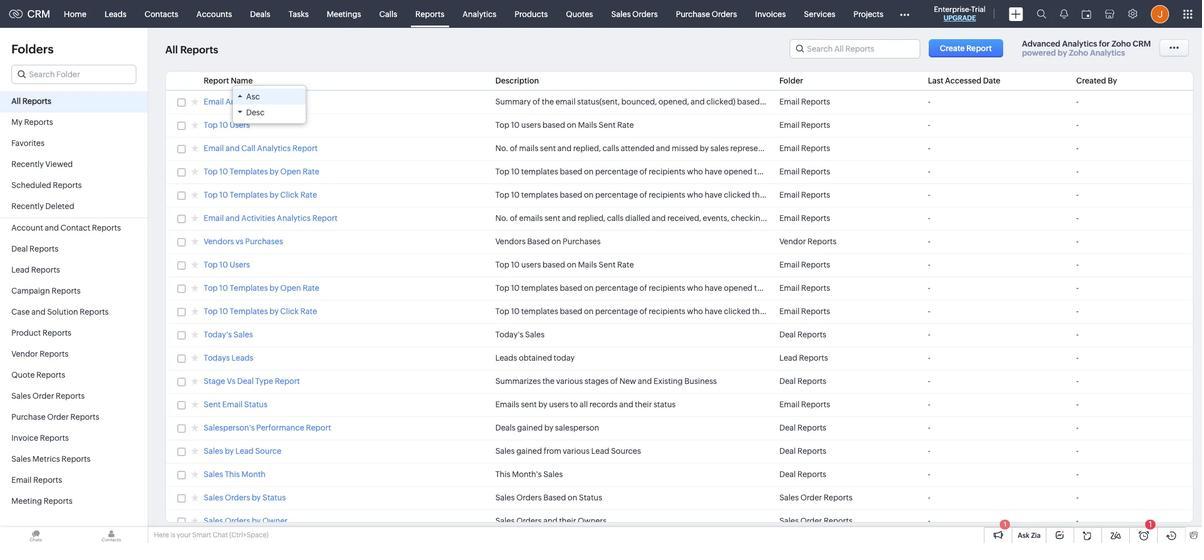 Task type: locate. For each thing, give the bounding box(es) containing it.
0 vertical spatial various
[[556, 377, 583, 386]]

reports link
[[406, 0, 454, 28]]

sales right date
[[870, 214, 889, 223]]

1 templates from the top
[[230, 167, 268, 176]]

todays leads
[[204, 353, 253, 363]]

0 horizontal spatial purchase
[[11, 413, 45, 422]]

purchase orders link
[[667, 0, 746, 28]]

and left 'call'
[[226, 144, 240, 153]]

templates for second top 10 templates by click rate link from the top
[[230, 307, 268, 316]]

purchase for purchase order reports
[[11, 413, 45, 422]]

and right dialled
[[652, 214, 666, 223]]

calls left dialled
[[607, 214, 624, 223]]

0 vertical spatial gained
[[517, 423, 543, 432]]

meetings link
[[318, 0, 370, 28]]

0 vertical spatial purchase
[[676, 9, 710, 18]]

3 templates from the top
[[230, 284, 268, 293]]

0 vertical spatial sent
[[540, 144, 556, 153]]

replied, down the status(sent,
[[573, 144, 601, 153]]

bounced,
[[622, 97, 657, 106]]

orders for sales orders by status
[[225, 493, 250, 502]]

recently viewed
[[11, 160, 73, 169]]

today's up "leads obtained today"
[[495, 330, 524, 339]]

calls for dialled
[[607, 214, 624, 223]]

1 this from the left
[[225, 470, 240, 479]]

2 open from the top
[[280, 284, 301, 293]]

leads up the stage vs deal type report
[[232, 353, 253, 363]]

email reports for first top 10 users link from the bottom
[[780, 260, 830, 269]]

templates down vendors vs purchases link
[[230, 284, 268, 293]]

top 10 users based on mails sent rate down vendors based on purchases
[[495, 260, 634, 269]]

top 10 users link down email analytics link
[[204, 120, 250, 131]]

this left the 'month's'
[[495, 470, 510, 479]]

deal for this month's sales
[[780, 470, 796, 479]]

1 today's sales from the left
[[204, 330, 253, 339]]

orders for purchase orders
[[712, 9, 737, 18]]

all reports up my reports
[[11, 97, 51, 106]]

2 click from the top
[[280, 307, 299, 316]]

0 horizontal spatial all reports
[[11, 97, 51, 106]]

vendors down emails
[[495, 237, 526, 246]]

recently down scheduled
[[11, 202, 44, 211]]

from
[[544, 447, 561, 456]]

1 top 10 templates by click rate from the top
[[204, 190, 317, 199]]

today's
[[204, 330, 232, 339], [495, 330, 524, 339]]

and down deleted
[[45, 223, 59, 232]]

2 top 10 templates by click rate from the top
[[204, 307, 317, 316]]

1 vertical spatial based
[[544, 493, 566, 502]]

projects
[[854, 9, 884, 18]]

2 vertical spatial who
[[687, 284, 703, 293]]

top 10 templates by click rate
[[204, 190, 317, 199], [204, 307, 317, 316]]

zoho
[[1112, 39, 1131, 48], [1069, 48, 1089, 57]]

vs
[[227, 377, 236, 386]]

email
[[204, 97, 224, 106], [780, 97, 800, 106], [780, 120, 800, 130], [204, 144, 224, 153], [780, 144, 800, 153], [780, 167, 800, 176], [780, 190, 800, 199], [204, 214, 224, 223], [780, 214, 800, 223], [780, 260, 800, 269], [780, 284, 800, 293], [780, 307, 800, 316], [222, 400, 243, 409], [780, 400, 800, 409], [11, 476, 32, 485]]

top 10 templates by click rate link up the activities
[[204, 190, 317, 201]]

today's sales up "todays leads" in the bottom of the page
[[204, 330, 253, 339]]

2 who from the top
[[687, 190, 703, 199]]

1 vertical spatial users
[[521, 260, 541, 269]]

top 10 templates by click rate up the activities
[[204, 190, 317, 199]]

no. for no. of emails sent and replied, calls dialled and received, events, checkins, and tasks listed by date and sales representatives
[[495, 214, 508, 223]]

today's up todays
[[204, 330, 232, 339]]

quote reports
[[11, 370, 65, 380]]

deals down emails
[[495, 423, 516, 432]]

templates down vendors based on purchases
[[521, 284, 558, 293]]

users down desc
[[230, 120, 250, 130]]

1 horizontal spatial lead reports
[[780, 353, 828, 363]]

deal reports for deals gained by salesperson
[[780, 423, 827, 432]]

analytics right the reports link at the top of the page
[[463, 9, 497, 18]]

folders
[[11, 42, 54, 56]]

all reports down accounts link
[[165, 44, 218, 56]]

email reports for email analytics link
[[780, 97, 830, 106]]

top 10 templates by open rate down email and call analytics report link
[[204, 167, 319, 176]]

deal for sales gained from various lead sources
[[780, 447, 796, 456]]

0 vertical spatial users
[[521, 120, 541, 130]]

1 horizontal spatial deals
[[495, 423, 516, 432]]

top 10 users based on mails sent rate down the status(sent,
[[495, 120, 634, 130]]

zoho right for
[[1112, 39, 1131, 48]]

2 this from the left
[[495, 470, 510, 479]]

deal inside 'link'
[[237, 377, 254, 386]]

leads for leads obtained today
[[495, 353, 517, 363]]

1 horizontal spatial all
[[165, 44, 178, 56]]

1 vertical spatial all
[[11, 97, 21, 106]]

and right new
[[638, 377, 652, 386]]

quote reports link
[[0, 365, 148, 386]]

1 horizontal spatial crm
[[1133, 39, 1151, 48]]

1 horizontal spatial leads
[[232, 353, 253, 363]]

and right records
[[619, 400, 633, 409]]

purchase inside 'link'
[[676, 9, 710, 18]]

top 10 templates by open rate link
[[204, 167, 319, 178], [204, 284, 319, 294]]

1 no. from the top
[[495, 144, 508, 153]]

top 10 templates by click rate for second top 10 templates by click rate link from the top
[[204, 307, 317, 316]]

top 10 templates by open rate link down vendors vs purchases link
[[204, 284, 319, 294]]

zoho left for
[[1069, 48, 1089, 57]]

0 vertical spatial based
[[527, 237, 550, 246]]

templates down mails
[[521, 167, 558, 176]]

sales orders by status link
[[204, 493, 286, 504]]

2 vendors from the left
[[495, 237, 526, 246]]

0 vertical spatial recently
[[11, 160, 44, 169]]

crm right for
[[1133, 39, 1151, 48]]

orders inside 'link'
[[712, 9, 737, 18]]

1 vertical spatial sent
[[599, 260, 616, 269]]

0 vertical spatial deals
[[250, 9, 270, 18]]

templates up today's sales link
[[230, 307, 268, 316]]

replied, for dialled
[[578, 214, 606, 223]]

email reports for 2nd the top 10 templates by open rate link from the bottom
[[780, 167, 830, 176]]

0 vertical spatial calls
[[603, 144, 619, 153]]

sales order reports for sales orders and their owners.
[[780, 517, 853, 526]]

top 10 templates by open rate link down email and call analytics report link
[[204, 167, 319, 178]]

0 horizontal spatial leads
[[105, 9, 126, 18]]

email and call analytics report
[[204, 144, 318, 153]]

deal for deals gained by salesperson
[[780, 423, 796, 432]]

their left owners.
[[559, 517, 576, 526]]

1 vertical spatial top 10 users based on mails sent rate
[[495, 260, 634, 269]]

status down stage vs deal type report 'link'
[[244, 400, 268, 409]]

today's sales link
[[204, 330, 253, 341]]

report
[[967, 44, 992, 53], [204, 76, 229, 85], [293, 144, 318, 153], [312, 214, 338, 223], [275, 377, 300, 386], [306, 423, 331, 432]]

desc
[[246, 108, 265, 117]]

0 horizontal spatial zoho
[[1069, 48, 1089, 57]]

2 percentage from the top
[[595, 190, 638, 199]]

0 vertical spatial sent
[[599, 120, 616, 130]]

2 vertical spatial recipients
[[649, 284, 686, 293]]

2 users from the top
[[230, 260, 250, 269]]

vendor reports link
[[0, 344, 148, 365]]

owners.
[[578, 517, 609, 526]]

1 horizontal spatial all reports
[[165, 44, 218, 56]]

their left status
[[635, 400, 652, 409]]

1 top 10 templates based on percentage of recipients who have opened the email from the top
[[495, 167, 788, 176]]

based down emails
[[527, 237, 550, 246]]

source
[[255, 447, 282, 456]]

1 horizontal spatial their
[[635, 400, 652, 409]]

metrics
[[32, 455, 60, 464]]

1 vertical spatial no.
[[495, 214, 508, 223]]

0 vertical spatial top 10 templates based on percentage of recipients who have opened the email
[[495, 167, 788, 176]]

0 horizontal spatial deals
[[250, 9, 270, 18]]

0 vertical spatial percentage
[[595, 167, 638, 176]]

top 10 users down vs
[[204, 260, 250, 269]]

1 vertical spatial replied,
[[578, 214, 606, 223]]

deals for deals
[[250, 9, 270, 18]]

gained down emails
[[517, 423, 543, 432]]

leads
[[105, 9, 126, 18], [232, 353, 253, 363], [495, 353, 517, 363]]

0 horizontal spatial purchases
[[245, 237, 283, 246]]

1 vertical spatial top 10 templates by click rate
[[204, 307, 317, 316]]

2 top 10 templates by click rate link from the top
[[204, 307, 317, 318]]

top 10 templates based on percentage of recipients who have opened the email
[[495, 167, 788, 176], [495, 284, 788, 293]]

various
[[556, 377, 583, 386], [563, 447, 590, 456]]

rate
[[617, 120, 634, 130], [303, 167, 319, 176], [300, 190, 317, 199], [617, 260, 634, 269], [303, 284, 319, 293], [300, 307, 317, 316]]

1 today's from the left
[[204, 330, 232, 339]]

various up to
[[556, 377, 583, 386]]

mails down vendors based on purchases
[[578, 260, 597, 269]]

0 vertical spatial all reports
[[165, 44, 218, 56]]

0 vertical spatial top 10 templates by open rate link
[[204, 167, 319, 178]]

1 vertical spatial have
[[705, 190, 722, 199]]

mails
[[578, 120, 597, 130], [578, 260, 597, 269]]

0 vertical spatial lead reports
[[11, 265, 60, 274]]

sent for first top 10 users link from the top
[[599, 120, 616, 130]]

no. for no. of mails sent and replied, calls attended and missed by sales representatives
[[495, 144, 508, 153]]

top 10 users link down vs
[[204, 260, 250, 271]]

lead
[[11, 265, 29, 274], [780, 353, 798, 363], [236, 447, 254, 456], [591, 447, 609, 456]]

2 have from the top
[[705, 190, 722, 199]]

1 vertical spatial recently
[[11, 202, 44, 211]]

sent for emails
[[545, 214, 561, 223]]

top 10 users down email analytics link
[[204, 120, 250, 130]]

users up mails
[[521, 120, 541, 130]]

templates up the activities
[[230, 190, 268, 199]]

2 horizontal spatial leads
[[495, 353, 517, 363]]

no.
[[495, 144, 508, 153], [495, 214, 508, 223]]

1 vertical spatial lead reports
[[780, 353, 828, 363]]

crm
[[27, 8, 50, 20], [1133, 39, 1151, 48]]

vendor down the tasks
[[780, 237, 806, 246]]

1 recently from the top
[[11, 160, 44, 169]]

and inside email and call analytics report link
[[226, 144, 240, 153]]

1 top 10 templates by click rate link from the top
[[204, 190, 317, 201]]

no. left emails
[[495, 214, 508, 223]]

1 vertical spatial crm
[[1133, 39, 1151, 48]]

services
[[804, 9, 836, 18]]

replied, left dialled
[[578, 214, 606, 223]]

0 horizontal spatial this
[[225, 470, 240, 479]]

tasks link
[[280, 0, 318, 28]]

top 10 users based on mails sent rate
[[495, 120, 634, 130], [495, 260, 634, 269]]

click for second top 10 templates by click rate link from the top
[[280, 307, 299, 316]]

1 vertical spatial vendor
[[11, 349, 38, 359]]

1 vertical spatial deals
[[495, 423, 516, 432]]

percentage
[[595, 167, 638, 176], [595, 190, 638, 199], [595, 284, 638, 293]]

enterprise-
[[934, 5, 971, 14]]

3 recipients from the top
[[649, 284, 686, 293]]

email reports
[[780, 97, 830, 106], [780, 120, 830, 130], [780, 144, 830, 153], [780, 167, 830, 176], [780, 190, 830, 199], [780, 214, 830, 223], [780, 260, 830, 269], [780, 284, 830, 293], [780, 307, 830, 316], [780, 400, 830, 409], [11, 476, 62, 485]]

1 vertical spatial sales
[[870, 214, 889, 223]]

status up owners.
[[579, 493, 602, 502]]

orders for sales orders by owner
[[225, 517, 250, 526]]

vendors for vendors based on purchases
[[495, 237, 526, 246]]

top 10 templates by open rate down vendors vs purchases link
[[204, 284, 319, 293]]

0 horizontal spatial today's
[[204, 330, 232, 339]]

0 horizontal spatial vendors
[[204, 237, 234, 246]]

contacts image
[[76, 527, 147, 543]]

chat
[[213, 531, 228, 539]]

1 vertical spatial vendor reports
[[11, 349, 69, 359]]

templates down 'call'
[[230, 167, 268, 176]]

1 who from the top
[[687, 167, 703, 176]]

1 vertical spatial click
[[280, 307, 299, 316]]

today
[[554, 353, 575, 363]]

1 vertical spatial who
[[687, 190, 703, 199]]

1 vertical spatial templates
[[521, 190, 558, 199]]

and up vendors based on purchases
[[562, 214, 576, 223]]

dialled
[[625, 214, 650, 223]]

this
[[225, 470, 240, 479], [495, 470, 510, 479]]

0 vertical spatial open
[[280, 167, 301, 176]]

users left to
[[549, 400, 569, 409]]

orders for sales orders based on status
[[517, 493, 542, 502]]

meeting reports link
[[0, 492, 148, 513]]

leads up summarizes at left
[[495, 353, 517, 363]]

obtained
[[519, 353, 552, 363]]

crm up folders
[[27, 8, 50, 20]]

salesperson
[[555, 423, 599, 432]]

based
[[737, 97, 760, 106], [543, 120, 565, 130], [560, 167, 583, 176], [560, 190, 583, 199], [543, 260, 565, 269], [560, 284, 583, 293]]

0 vertical spatial templates
[[521, 167, 558, 176]]

0 horizontal spatial today's sales
[[204, 330, 253, 339]]

recently down favorites
[[11, 160, 44, 169]]

and up vs
[[226, 214, 240, 223]]

0 vertical spatial top 10 templates by click rate link
[[204, 190, 317, 201]]

by
[[1058, 48, 1067, 57], [1108, 76, 1118, 85], [700, 144, 709, 153], [270, 167, 279, 176], [270, 190, 279, 199], [826, 214, 835, 223], [270, 284, 279, 293], [270, 307, 279, 316], [538, 400, 548, 409], [545, 423, 554, 432], [225, 447, 234, 456], [252, 493, 261, 502], [252, 517, 261, 526]]

vendor reports down "listed"
[[780, 237, 837, 246]]

1 vertical spatial opened
[[724, 284, 753, 293]]

top 10 templates by click rate up today's sales link
[[204, 307, 317, 316]]

1 vertical spatial top 10 templates based on percentage of recipients who have opened the email
[[495, 284, 788, 293]]

call
[[241, 144, 255, 153]]

and inside case and solution reports link
[[31, 307, 45, 317]]

0 vertical spatial no.
[[495, 144, 508, 153]]

2 vertical spatial templates
[[521, 284, 558, 293]]

1 click from the top
[[280, 190, 299, 199]]

0 vertical spatial sales
[[711, 144, 729, 153]]

email and activities analytics report
[[204, 214, 338, 223]]

meeting reports
[[11, 497, 73, 506]]

email
[[556, 97, 576, 106], [768, 167, 788, 176], [766, 190, 786, 199], [768, 284, 788, 293]]

1 vertical spatial gained
[[517, 447, 542, 456]]

1 horizontal spatial representatives
[[890, 214, 947, 223]]

powered
[[1022, 48, 1056, 57]]

attended
[[621, 144, 655, 153]]

today's sales up "leads obtained today"
[[495, 330, 545, 339]]

crm inside advanced analytics for zoho crm powered by zoho analytics
[[1133, 39, 1151, 48]]

have
[[705, 167, 722, 176], [705, 190, 722, 199], [705, 284, 722, 293]]

deal for summarizes the various stages of new and existing business
[[780, 377, 796, 386]]

invoices link
[[746, 0, 795, 28]]

no. of emails sent and replied, calls dialled and received, events, checkins, and tasks listed by date and sales representatives
[[495, 214, 947, 223]]

top 10 templates by click rate link up today's sales link
[[204, 307, 317, 318]]

templates for 2nd the top 10 templates by open rate link from the bottom
[[230, 167, 268, 176]]

vendors for vendors vs purchases
[[204, 237, 234, 246]]

1 top 10 users link from the top
[[204, 120, 250, 131]]

gained left from
[[517, 447, 542, 456]]

1 vendors from the left
[[204, 237, 234, 246]]

templates up emails
[[521, 190, 558, 199]]

recently for recently deleted
[[11, 202, 44, 211]]

sales right missed
[[711, 144, 729, 153]]

0 horizontal spatial vendor
[[11, 349, 38, 359]]

2 vertical spatial have
[[705, 284, 722, 293]]

this left "month"
[[225, 470, 240, 479]]

no. left mails
[[495, 144, 508, 153]]

emails
[[495, 400, 519, 409]]

analytics right the activities
[[277, 214, 311, 223]]

0 vertical spatial recipients
[[649, 167, 686, 176]]

1 horizontal spatial purchases
[[563, 237, 601, 246]]

top 10 templates by click rate for second top 10 templates by click rate link from the bottom
[[204, 190, 317, 199]]

accounts link
[[187, 0, 241, 28]]

3 who from the top
[[687, 284, 703, 293]]

1 vertical spatial users
[[230, 260, 250, 269]]

2 recently from the top
[[11, 202, 44, 211]]

the
[[542, 97, 554, 106], [754, 167, 766, 176], [752, 190, 764, 199], [754, 284, 766, 293], [543, 377, 555, 386]]

scheduled reports
[[11, 181, 82, 190]]

vendors left vs
[[204, 237, 234, 246]]

all
[[580, 400, 588, 409]]

their
[[635, 400, 652, 409], [559, 517, 576, 526]]

case and solution reports link
[[0, 302, 148, 323]]

0 vertical spatial sales order reports
[[11, 392, 85, 401]]

1 vertical spatial recipients
[[649, 190, 686, 199]]

1 vertical spatial top 10 templates by open rate link
[[204, 284, 319, 294]]

vendor reports down "product reports"
[[11, 349, 69, 359]]

0 vertical spatial top 10 users link
[[204, 120, 250, 131]]

2 templates from the top
[[230, 190, 268, 199]]

smart
[[192, 531, 211, 539]]

4 templates from the top
[[230, 307, 268, 316]]

various down salesperson at the left
[[563, 447, 590, 456]]

Search All Reports text field
[[790, 40, 920, 58]]

1 vertical spatial percentage
[[595, 190, 638, 199]]

all up the my
[[11, 97, 21, 106]]

ask zia
[[1018, 532, 1041, 540]]

1 recipients from the top
[[649, 167, 686, 176]]

leads right home
[[105, 9, 126, 18]]

1 horizontal spatial today's sales
[[495, 330, 545, 339]]

email reports for second top 10 templates by click rate link from the bottom
[[780, 190, 830, 199]]

orders for sales orders and their owners.
[[517, 517, 542, 526]]

home
[[64, 9, 86, 18]]

vendors
[[204, 237, 234, 246], [495, 237, 526, 246]]

received,
[[668, 214, 701, 223]]

replied,
[[573, 144, 601, 153], [578, 214, 606, 223]]

opened,
[[659, 97, 689, 106]]

all down the contacts
[[165, 44, 178, 56]]

invoice reports link
[[0, 428, 148, 449]]

1 percentage from the top
[[595, 167, 638, 176]]

module
[[830, 97, 858, 106]]

calls left attended
[[603, 144, 619, 153]]

lead inside 'link'
[[11, 265, 29, 274]]

email and call analytics report link
[[204, 144, 318, 155]]

home link
[[55, 0, 96, 28]]

vendor down the product
[[11, 349, 38, 359]]

0 vertical spatial top 10 users based on mails sent rate
[[495, 120, 634, 130]]

top 10 users
[[204, 120, 250, 130], [204, 260, 250, 269]]

based up sales orders and their owners. on the bottom
[[544, 493, 566, 502]]

0 vertical spatial top 10 templates by click rate
[[204, 190, 317, 199]]

new
[[620, 377, 636, 386]]

users down vendors based on purchases
[[521, 260, 541, 269]]

stage vs deal type report
[[204, 377, 300, 386]]

1 top 10 users based on mails sent rate from the top
[[495, 120, 634, 130]]

2 no. from the top
[[495, 214, 508, 223]]

sales inside "link"
[[11, 455, 31, 464]]

calls for attended
[[603, 144, 619, 153]]

1 vertical spatial all reports
[[11, 97, 51, 106]]

0 vertical spatial top 10 users
[[204, 120, 250, 130]]

templates
[[521, 167, 558, 176], [521, 190, 558, 199], [521, 284, 558, 293]]

0 vertical spatial who
[[687, 167, 703, 176]]

1 vertical spatial top 10 templates by open rate
[[204, 284, 319, 293]]

salesperson's performance report link
[[204, 423, 331, 434]]

purchase for purchase orders
[[676, 9, 710, 18]]

create report
[[940, 44, 992, 53]]

1 vertical spatial sent
[[545, 214, 561, 223]]

1 horizontal spatial vendor reports
[[780, 237, 837, 246]]

email analytics
[[204, 97, 259, 106]]

1 vertical spatial open
[[280, 284, 301, 293]]

1 have from the top
[[705, 167, 722, 176]]

and right date
[[855, 214, 869, 223]]

deals left tasks
[[250, 9, 270, 18]]

0 horizontal spatial lead reports
[[11, 265, 60, 274]]

1 horizontal spatial vendor
[[780, 237, 806, 246]]

1 horizontal spatial this
[[495, 470, 510, 479]]

0 vertical spatial top 10 templates by open rate
[[204, 167, 319, 176]]

users down vendors vs purchases link
[[230, 260, 250, 269]]

2 top 10 templates by open rate from the top
[[204, 284, 319, 293]]

1 users from the top
[[230, 120, 250, 130]]

user
[[876, 97, 892, 106]]

mails down the status(sent,
[[578, 120, 597, 130]]

0 vertical spatial crm
[[27, 8, 50, 20]]

email inside "link"
[[204, 214, 224, 223]]

1 vertical spatial mails
[[578, 260, 597, 269]]

and right case
[[31, 307, 45, 317]]

1 vertical spatial top 10 users
[[204, 260, 250, 269]]

users for first top 10 users link from the top
[[230, 120, 250, 130]]

sent email status link
[[204, 400, 268, 411]]

2 mails from the top
[[578, 260, 597, 269]]



Task type: vqa. For each thing, say whether or not it's contained in the screenshot.


Task type: describe. For each thing, give the bounding box(es) containing it.
salesperson's performance report
[[204, 423, 331, 432]]

templates for 2nd the top 10 templates by open rate link
[[230, 284, 268, 293]]

products
[[515, 9, 548, 18]]

2 today's sales from the left
[[495, 330, 545, 339]]

2 opened from the top
[[724, 284, 753, 293]]

and right mails
[[558, 144, 572, 153]]

todays
[[204, 353, 230, 363]]

contacts
[[145, 9, 178, 18]]

and inside the account and contact reports link
[[45, 223, 59, 232]]

analytics up desc
[[226, 97, 259, 106]]

by inside advanced analytics for zoho crm powered by zoho analytics
[[1058, 48, 1067, 57]]

vs
[[236, 237, 244, 246]]

emails
[[519, 214, 543, 223]]

and down sales orders based on status
[[544, 517, 558, 526]]

sent inside sent email status link
[[204, 400, 221, 409]]

vendor inside vendor reports link
[[11, 349, 38, 359]]

0 vertical spatial all
[[165, 44, 178, 56]]

is
[[170, 531, 175, 539]]

1 mails from the top
[[578, 120, 597, 130]]

and left missed
[[656, 144, 670, 153]]

this inside sales this month link
[[225, 470, 240, 479]]

sales this month
[[204, 470, 266, 479]]

sales orders and their owners.
[[495, 517, 609, 526]]

missed
[[672, 144, 698, 153]]

top 10 templates based on percentage of recipients who have clicked the email
[[495, 190, 786, 199]]

replied, for attended
[[573, 144, 601, 153]]

last accessed date
[[928, 76, 1001, 85]]

2 purchases from the left
[[563, 237, 601, 246]]

0 horizontal spatial crm
[[27, 8, 50, 20]]

purchase order reports link
[[0, 407, 148, 428]]

analytics up created by
[[1090, 48, 1125, 57]]

trial
[[971, 5, 986, 14]]

deal for today's sales
[[780, 330, 796, 339]]

users for first top 10 users link from the bottom
[[521, 260, 541, 269]]

sales order reports for sales orders based on status
[[780, 493, 853, 502]]

sales orders by status
[[204, 493, 286, 502]]

product reports
[[11, 328, 71, 338]]

date,
[[773, 97, 792, 106]]

2 top 10 users link from the top
[[204, 260, 250, 271]]

tasks
[[289, 9, 309, 18]]

here is your smart chat (ctrl+space)
[[154, 531, 269, 539]]

users for first top 10 users link from the bottom
[[230, 260, 250, 269]]

contacts link
[[136, 0, 187, 28]]

and inside email and activities analytics report "link"
[[226, 214, 240, 223]]

3 have from the top
[[705, 284, 722, 293]]

sales by lead source link
[[204, 447, 282, 457]]

deal reports link
[[0, 239, 148, 260]]

description
[[495, 76, 539, 85]]

report inside 'link'
[[275, 377, 300, 386]]

meetings
[[327, 9, 361, 18]]

1 vertical spatial various
[[563, 447, 590, 456]]

invoices
[[755, 9, 786, 18]]

services link
[[795, 0, 845, 28]]

date
[[837, 214, 853, 223]]

my
[[11, 118, 22, 127]]

solution
[[47, 307, 78, 317]]

templates for second top 10 templates by click rate link from the bottom
[[230, 190, 268, 199]]

deal reports for today's sales
[[780, 330, 827, 339]]

account and contact reports
[[11, 223, 121, 232]]

analytics right 'call'
[[257, 144, 291, 153]]

leads obtained today
[[495, 353, 575, 363]]

1 purchases from the left
[[245, 237, 283, 246]]

your
[[177, 531, 191, 539]]

recently viewed link
[[0, 155, 148, 176]]

tasks
[[784, 214, 803, 223]]

campaign reports link
[[0, 281, 148, 302]]

and left clicked)
[[691, 97, 705, 106]]

report inside "link"
[[312, 214, 338, 223]]

todays leads link
[[204, 353, 253, 364]]

campaign
[[11, 286, 50, 295]]

invoice
[[11, 434, 38, 443]]

email analytics link
[[204, 97, 259, 108]]

sales by lead source
[[204, 447, 282, 456]]

advanced analytics for zoho crm powered by zoho analytics
[[1022, 39, 1151, 57]]

and left user
[[860, 97, 874, 106]]

type
[[255, 377, 273, 386]]

created
[[1077, 76, 1107, 85]]

2 top 10 templates by open rate link from the top
[[204, 284, 319, 294]]

to
[[571, 400, 578, 409]]

2 top 10 templates based on percentage of recipients who have opened the email from the top
[[495, 284, 788, 293]]

1 horizontal spatial zoho
[[1112, 39, 1131, 48]]

orders for sales orders
[[633, 9, 658, 18]]

0 horizontal spatial all
[[11, 97, 21, 106]]

0 vertical spatial representatives
[[731, 144, 787, 153]]

2 recipients from the top
[[649, 190, 686, 199]]

sales orders link
[[602, 0, 667, 28]]

1 top 10 templates by open rate from the top
[[204, 167, 319, 176]]

deal reports for sales gained from various lead sources
[[780, 447, 827, 456]]

users for first top 10 users link from the top
[[521, 120, 541, 130]]

recently deleted link
[[0, 197, 148, 218]]

deals link
[[241, 0, 280, 28]]

sales metrics reports link
[[0, 449, 148, 471]]

purchase orders
[[676, 9, 737, 18]]

gained for deals
[[517, 423, 543, 432]]

month's
[[512, 470, 542, 479]]

deals for deals gained by salesperson
[[495, 423, 516, 432]]

1 opened from the top
[[724, 167, 753, 176]]

summary
[[495, 97, 531, 106]]

email reports for email and call analytics report link
[[780, 144, 830, 153]]

projects link
[[845, 0, 893, 28]]

product
[[11, 328, 41, 338]]

owner
[[263, 517, 288, 526]]

0 vertical spatial vendor
[[780, 237, 806, 246]]

sent for mails
[[540, 144, 556, 153]]

leads for leads
[[105, 9, 126, 18]]

deal reports inside the deal reports link
[[11, 244, 58, 253]]

0 horizontal spatial vendor reports
[[11, 349, 69, 359]]

click for second top 10 templates by click rate link from the bottom
[[280, 190, 299, 199]]

here
[[154, 531, 169, 539]]

analytics left for
[[1062, 39, 1097, 48]]

ask
[[1018, 532, 1030, 540]]

2 top 10 users from the top
[[204, 260, 250, 269]]

2 vertical spatial users
[[549, 400, 569, 409]]

summarizes
[[495, 377, 541, 386]]

emails sent by users to all records and their status
[[495, 400, 676, 409]]

2 top 10 users based on mails sent rate from the top
[[495, 260, 634, 269]]

2 today's from the left
[[495, 330, 524, 339]]

analytics inside "link"
[[277, 214, 311, 223]]

for
[[1099, 39, 1110, 48]]

create
[[940, 44, 965, 53]]

sources
[[611, 447, 641, 456]]

deal reports for summarizes the various stages of new and existing business
[[780, 377, 827, 386]]

create report button
[[929, 39, 1004, 57]]

0 vertical spatial vendor reports
[[780, 237, 837, 246]]

chats image
[[0, 527, 72, 543]]

Search Folder text field
[[12, 65, 136, 84]]

gained for sales
[[517, 447, 542, 456]]

quotes link
[[557, 0, 602, 28]]

3 percentage from the top
[[595, 284, 638, 293]]

3 templates from the top
[[521, 284, 558, 293]]

email reports for 2nd the top 10 templates by open rate link
[[780, 284, 830, 293]]

business
[[685, 377, 717, 386]]

sent for first top 10 users link from the bottom
[[599, 260, 616, 269]]

and left the tasks
[[768, 214, 782, 223]]

scheduled
[[11, 181, 51, 190]]

checkins,
[[731, 214, 766, 223]]

0 vertical spatial their
[[635, 400, 652, 409]]

email reports for first top 10 users link from the top
[[780, 120, 830, 130]]

lead reports inside lead reports 'link'
[[11, 265, 60, 274]]

2 vertical spatial sent
[[521, 400, 537, 409]]

sales order reports link
[[0, 386, 148, 407]]

account
[[11, 223, 43, 232]]

report inside button
[[967, 44, 992, 53]]

accounts
[[197, 9, 232, 18]]

recently for recently viewed
[[11, 160, 44, 169]]

email reports for email and activities analytics report "link" in the top left of the page
[[780, 214, 830, 223]]

1 open from the top
[[280, 167, 301, 176]]

email reports for sent email status link
[[780, 400, 830, 409]]

email reports for second top 10 templates by click rate link from the top
[[780, 307, 830, 316]]

stage vs deal type report link
[[204, 377, 300, 388]]

summarizes the various stages of new and existing business
[[495, 377, 717, 386]]

1 horizontal spatial sales
[[870, 214, 889, 223]]

1 templates from the top
[[521, 167, 558, 176]]

sales this month link
[[204, 470, 266, 481]]

deal reports for this month's sales
[[780, 470, 827, 479]]

status up owner
[[263, 493, 286, 502]]

product reports link
[[0, 323, 148, 344]]

leads link
[[96, 0, 136, 28]]

2 templates from the top
[[521, 190, 558, 199]]

account and contact reports link
[[0, 218, 148, 239]]

0 horizontal spatial their
[[559, 517, 576, 526]]

1 top 10 templates by open rate link from the top
[[204, 167, 319, 178]]

last
[[928, 76, 944, 85]]

asc
[[246, 92, 260, 101]]

date
[[983, 76, 1001, 85]]

1 top 10 users from the top
[[204, 120, 250, 130]]

vendors based on purchases
[[495, 237, 601, 246]]



